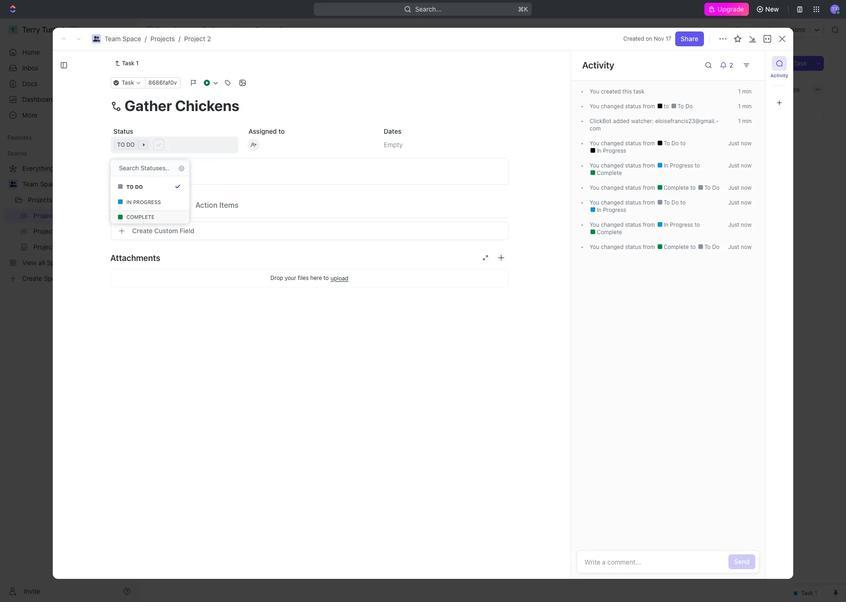 Task type: locate. For each thing, give the bounding box(es) containing it.
to do
[[676, 103, 693, 110], [662, 140, 681, 147], [117, 141, 135, 148], [126, 184, 143, 190], [703, 184, 720, 191], [662, 199, 681, 206], [172, 219, 189, 226], [703, 244, 720, 251]]

add task down task 2
[[187, 193, 214, 201]]

share for left share 'button'
[[681, 35, 699, 43]]

com
[[590, 118, 719, 132]]

2 just from the top
[[729, 162, 740, 169]]

min
[[743, 88, 752, 95], [743, 103, 752, 110], [743, 118, 752, 125]]

1 from from the top
[[643, 103, 655, 110]]

2 vertical spatial min
[[743, 118, 752, 125]]

0 vertical spatial share
[[735, 25, 753, 33]]

1 vertical spatial projects
[[150, 35, 175, 43]]

1 vertical spatial min
[[743, 103, 752, 110]]

share for rightmost share 'button'
[[735, 25, 753, 33]]

customize
[[768, 85, 800, 93]]

3 min from the top
[[743, 118, 752, 125]]

6 from from the top
[[643, 221, 655, 228]]

5 just from the top
[[729, 221, 740, 228]]

search...
[[416, 5, 442, 13]]

0 horizontal spatial add task
[[187, 193, 214, 201]]

space inside tree
[[40, 180, 59, 188]]

team
[[156, 25, 172, 33], [105, 35, 121, 43], [22, 180, 38, 188]]

0 horizontal spatial team space
[[22, 180, 59, 188]]

add
[[780, 59, 792, 67], [249, 131, 259, 138], [128, 167, 140, 175], [187, 193, 199, 201]]

complete
[[126, 214, 155, 220]]

1 vertical spatial team space
[[22, 180, 59, 188]]

1 min from the top
[[743, 88, 752, 95]]

you
[[590, 88, 600, 95], [590, 103, 600, 110], [590, 140, 600, 147], [590, 162, 600, 169], [590, 184, 600, 191], [590, 199, 600, 206], [590, 221, 600, 228], [590, 244, 600, 251]]

custom
[[154, 227, 178, 235]]

2 horizontal spatial projects
[[212, 25, 236, 33]]

to inside to do button
[[126, 184, 134, 190]]

now
[[741, 140, 752, 147], [741, 162, 752, 169], [741, 184, 752, 191], [741, 199, 752, 206], [741, 221, 752, 228], [741, 244, 752, 251]]

new
[[766, 5, 779, 13]]

just now
[[729, 140, 752, 147], [729, 162, 752, 169], [729, 184, 752, 191], [729, 199, 752, 206], [729, 221, 752, 228], [729, 244, 752, 251]]

add up to do button
[[128, 167, 140, 175]]

to do button
[[114, 180, 186, 193]]

1 horizontal spatial activity
[[771, 73, 789, 78]]

activity up customize button
[[771, 73, 789, 78]]

2 horizontal spatial team
[[156, 25, 172, 33]]

share
[[735, 25, 753, 33], [681, 35, 699, 43]]

tree containing team space
[[4, 161, 134, 286]]

1 vertical spatial 1 button
[[208, 176, 221, 186]]

team up task 1 link
[[105, 35, 121, 43]]

share button right 17
[[675, 31, 704, 46]]

3 1 min from the top
[[738, 118, 752, 125]]

user group image down spaces
[[9, 182, 16, 187]]

here
[[310, 275, 322, 282]]

add task for add task button to the middle
[[249, 131, 273, 138]]

sidebar navigation
[[0, 19, 138, 602]]

0 vertical spatial user group image
[[147, 27, 153, 32]]

2 horizontal spatial add task
[[780, 59, 808, 67]]

1 min for added watcher:
[[738, 118, 752, 125]]

changed
[[601, 103, 624, 110], [601, 140, 624, 147], [601, 162, 624, 169], [601, 184, 624, 191], [601, 199, 624, 206], [601, 221, 624, 228], [601, 244, 624, 251]]

assigned to
[[248, 127, 285, 135]]

0 vertical spatial add task button
[[774, 56, 813, 71]]

4 status from the top
[[625, 184, 642, 191]]

this
[[623, 88, 632, 95]]

2 horizontal spatial space
[[173, 25, 192, 33]]

created
[[601, 88, 621, 95]]

1 vertical spatial space
[[123, 35, 141, 43]]

0 vertical spatial add task
[[780, 59, 808, 67]]

1 changed from the top
[[601, 103, 624, 110]]

0 vertical spatial space
[[173, 25, 192, 33]]

1 horizontal spatial add task button
[[238, 129, 277, 140]]

4 just now from the top
[[729, 199, 752, 206]]

1 horizontal spatial team space
[[156, 25, 192, 33]]

4 changed status from from the top
[[600, 184, 657, 191]]

1 vertical spatial share
[[681, 35, 699, 43]]

task 2
[[187, 177, 206, 185]]

1 button right task 2
[[208, 176, 221, 186]]

1 vertical spatial team
[[105, 35, 121, 43]]

2 vertical spatial projects
[[28, 196, 52, 204]]

1 vertical spatial 1 min
[[738, 103, 752, 110]]

create custom field button
[[110, 222, 509, 240]]

add description
[[128, 167, 176, 175]]

7 changed status from from the top
[[600, 244, 657, 251]]

task
[[793, 59, 808, 67], [122, 60, 134, 67], [261, 131, 273, 138], [187, 161, 201, 169], [187, 177, 201, 185], [200, 193, 214, 201]]

5 you from the top
[[590, 184, 600, 191]]

2 vertical spatial team
[[22, 180, 38, 188]]

1 min
[[738, 88, 752, 95], [738, 103, 752, 110], [738, 118, 752, 125]]

task 1 link
[[110, 58, 142, 69]]

watcher:
[[631, 118, 654, 125]]

share button
[[729, 22, 758, 37], [675, 31, 704, 46]]

nov
[[654, 35, 664, 42]]

1 vertical spatial activity
[[771, 73, 789, 78]]

2 you from the top
[[590, 103, 600, 110]]

tree
[[4, 161, 134, 286]]

2 changed status from from the top
[[600, 140, 657, 147]]

add task button
[[774, 56, 813, 71], [238, 129, 277, 140], [182, 192, 218, 203]]

add task button down the calendar link at the top of the page
[[238, 129, 277, 140]]

2 vertical spatial add task button
[[182, 192, 218, 203]]

Search tasks... text field
[[731, 105, 824, 119]]

team space link for user group image inside tree
[[22, 177, 132, 192]]

user group image up home link
[[93, 36, 100, 42]]

add task button down task 2
[[182, 192, 218, 203]]

details button
[[110, 197, 142, 213]]

3 from from the top
[[643, 162, 655, 169]]

0 vertical spatial 1 min
[[738, 88, 752, 95]]

6 just from the top
[[729, 244, 740, 251]]

0 horizontal spatial user group image
[[9, 182, 16, 187]]

activity up created
[[583, 60, 615, 70]]

do inside to do dropdown button
[[126, 141, 135, 148]]

from
[[643, 103, 655, 110], [643, 140, 655, 147], [643, 162, 655, 169], [643, 184, 655, 191], [643, 199, 655, 206], [643, 221, 655, 228], [643, 244, 655, 251]]

0 vertical spatial activity
[[583, 60, 615, 70]]

do
[[686, 103, 693, 110], [672, 140, 679, 147], [126, 141, 135, 148], [135, 184, 143, 190], [713, 184, 720, 191], [672, 199, 679, 206], [181, 219, 189, 226], [713, 244, 720, 251]]

4 just from the top
[[729, 199, 740, 206]]

add up customize
[[780, 59, 792, 67]]

0 horizontal spatial task 1
[[122, 60, 139, 67]]

1 horizontal spatial share button
[[729, 22, 758, 37]]

team space link inside tree
[[22, 177, 132, 192]]

invite
[[24, 587, 40, 595]]

1 button up action items button
[[207, 160, 220, 169]]

activity
[[583, 60, 615, 70], [771, 73, 789, 78]]

team up team space / projects / project 2 on the top of page
[[156, 25, 172, 33]]

0 horizontal spatial activity
[[583, 60, 615, 70]]

2 1 min from the top
[[738, 103, 752, 110]]

0 vertical spatial min
[[743, 88, 752, 95]]

8686faf0v button
[[144, 77, 180, 88]]

add task
[[780, 59, 808, 67], [249, 131, 273, 138], [187, 193, 214, 201]]

2 min from the top
[[743, 103, 752, 110]]

0 horizontal spatial projects link
[[28, 193, 108, 207]]

share button down 'upgrade'
[[729, 22, 758, 37]]

1 button
[[207, 160, 220, 169], [208, 176, 221, 186]]

1 vertical spatial add task button
[[238, 129, 277, 140]]

add task button up customize
[[774, 56, 813, 71]]

6 you from the top
[[590, 199, 600, 206]]

add task down calendar
[[249, 131, 273, 138]]

2 vertical spatial user group image
[[9, 182, 16, 187]]

in progress
[[172, 131, 209, 138], [595, 147, 627, 154], [662, 162, 695, 169], [126, 199, 161, 205], [595, 207, 627, 213], [662, 221, 695, 228]]

action items
[[196, 201, 239, 209]]

7 status from the top
[[625, 244, 642, 251]]

attachments
[[110, 253, 160, 263]]

2 vertical spatial add task
[[187, 193, 214, 201]]

activity inside 'task sidebar navigation' tab list
[[771, 73, 789, 78]]

1 vertical spatial task 1
[[187, 161, 205, 169]]

upgrade link
[[705, 3, 749, 16]]

in
[[172, 131, 178, 138], [597, 147, 602, 154], [664, 162, 669, 169], [126, 199, 132, 205], [597, 207, 602, 213], [664, 221, 669, 228]]

0 horizontal spatial project 2 link
[[184, 35, 211, 43]]

task 1 up task 2
[[187, 161, 205, 169]]

your
[[285, 275, 296, 282]]

8 you from the top
[[590, 244, 600, 251]]

2 vertical spatial space
[[40, 180, 59, 188]]

upgrade
[[718, 5, 744, 13]]

share down 'upgrade'
[[735, 25, 753, 33]]

⌘k
[[518, 5, 529, 13]]

user group image
[[147, 27, 153, 32], [93, 36, 100, 42], [9, 182, 16, 187]]

0 vertical spatial project
[[255, 25, 277, 33]]

eloisefrancis23@gmail. com
[[590, 118, 719, 132]]

complete
[[595, 169, 622, 176], [662, 184, 691, 191], [595, 229, 622, 236], [662, 244, 691, 251]]

1 vertical spatial add task
[[249, 131, 273, 138]]

user group image inside tree
[[9, 182, 16, 187]]

add task up customize
[[780, 59, 808, 67]]

changed status from
[[600, 103, 657, 110], [600, 140, 657, 147], [600, 162, 657, 169], [600, 184, 657, 191], [600, 199, 657, 206], [600, 221, 657, 228], [600, 244, 657, 251]]

1 vertical spatial project
[[184, 35, 205, 43]]

to
[[664, 103, 671, 110], [678, 103, 684, 110], [278, 127, 285, 135], [664, 140, 670, 147], [681, 140, 686, 147], [117, 141, 125, 148], [695, 162, 700, 169], [126, 184, 134, 190], [691, 184, 698, 191], [705, 184, 711, 191], [664, 199, 670, 206], [681, 199, 686, 206], [172, 219, 180, 226], [695, 221, 700, 228], [691, 244, 698, 251], [705, 244, 711, 251], [324, 275, 329, 282]]

just
[[729, 140, 740, 147], [729, 162, 740, 169], [729, 184, 740, 191], [729, 199, 740, 206], [729, 221, 740, 228], [729, 244, 740, 251]]

task 1 down team space / projects / project 2 on the top of page
[[122, 60, 139, 67]]

1 vertical spatial user group image
[[93, 36, 100, 42]]

attachments button
[[110, 247, 509, 269]]

add down task 2
[[187, 193, 199, 201]]

2 now from the top
[[741, 162, 752, 169]]

0 horizontal spatial projects
[[28, 196, 52, 204]]

add inside button
[[128, 167, 140, 175]]

6 changed from the top
[[601, 221, 624, 228]]

1 horizontal spatial team
[[105, 35, 121, 43]]

5 from from the top
[[643, 199, 655, 206]]

0 vertical spatial team
[[156, 25, 172, 33]]

0 horizontal spatial share
[[681, 35, 699, 43]]

add for add task button to the middle
[[249, 131, 259, 138]]

user group image up team space / projects / project 2 on the top of page
[[147, 27, 153, 32]]

subtasks
[[151, 201, 183, 209]]

0 vertical spatial task 1
[[122, 60, 139, 67]]

3 status from the top
[[625, 162, 642, 169]]

1 horizontal spatial projects link
[[150, 35, 175, 43]]

team space link
[[144, 24, 194, 35], [105, 35, 141, 43], [22, 177, 132, 192]]

add description button
[[114, 164, 505, 179]]

1
[[136, 60, 139, 67], [738, 88, 741, 95], [738, 103, 741, 110], [738, 118, 741, 125], [202, 161, 205, 169], [216, 161, 219, 168], [217, 177, 220, 184]]

add down the calendar link at the top of the page
[[249, 131, 259, 138]]

1 horizontal spatial share
[[735, 25, 753, 33]]

share right 17
[[681, 35, 699, 43]]

1 horizontal spatial project
[[255, 25, 277, 33]]

space
[[173, 25, 192, 33], [123, 35, 141, 43], [40, 180, 59, 188]]

favorites
[[7, 134, 32, 141]]

tree inside sidebar 'navigation'
[[4, 161, 134, 286]]

team down spaces
[[22, 180, 38, 188]]

0 horizontal spatial team
[[22, 180, 38, 188]]

1 horizontal spatial add task
[[249, 131, 273, 138]]

team space
[[156, 25, 192, 33], [22, 180, 59, 188]]

0 horizontal spatial project
[[184, 35, 205, 43]]

team space up team space / projects / project 2 on the top of page
[[156, 25, 192, 33]]

0 vertical spatial 1 button
[[207, 160, 220, 169]]

2 vertical spatial 1 min
[[738, 118, 752, 125]]

calendar
[[236, 85, 264, 93]]

1 status from the top
[[625, 103, 642, 110]]

0 horizontal spatial space
[[40, 180, 59, 188]]

team space down spaces
[[22, 180, 59, 188]]



Task type: describe. For each thing, give the bounding box(es) containing it.
you created this task
[[590, 88, 645, 95]]

team space link for the middle user group image
[[105, 35, 141, 43]]

task sidebar content section
[[571, 50, 765, 579]]

dates
[[384, 127, 401, 135]]

to do button
[[110, 137, 238, 153]]

5 now from the top
[[741, 221, 752, 228]]

do inside to do button
[[135, 184, 143, 190]]

1 just from the top
[[729, 140, 740, 147]]

added
[[613, 118, 630, 125]]

task sidebar navigation tab list
[[770, 56, 790, 110]]

1 horizontal spatial project 2 link
[[244, 24, 285, 35]]

min for added watcher:
[[743, 118, 752, 125]]

dashboards link
[[4, 92, 134, 107]]

eloisefrancis23@gmail.
[[656, 118, 719, 125]]

1 button for 2
[[208, 176, 221, 186]]

projects inside sidebar 'navigation'
[[28, 196, 52, 204]]

list link
[[206, 83, 219, 96]]

items
[[219, 201, 239, 209]]

docs
[[22, 80, 38, 88]]

home
[[22, 48, 40, 56]]

2 horizontal spatial user group image
[[147, 27, 153, 32]]

new button
[[753, 2, 785, 17]]

6 now from the top
[[741, 244, 752, 251]]

complete button
[[110, 211, 190, 224]]

team space / projects / project 2
[[105, 35, 211, 43]]

2 changed from the top
[[601, 140, 624, 147]]

drop
[[271, 275, 283, 282]]

add task for add task button to the left
[[187, 193, 214, 201]]

files
[[298, 275, 309, 282]]

1 horizontal spatial task 1
[[187, 161, 205, 169]]

17
[[666, 35, 672, 42]]

Search Statuses... field
[[118, 164, 171, 172]]

calendar link
[[234, 83, 264, 96]]

1 button for 1
[[207, 160, 220, 169]]

dashboards
[[22, 95, 58, 103]]

status
[[113, 127, 133, 135]]

7 you from the top
[[590, 221, 600, 228]]

1 horizontal spatial user group image
[[93, 36, 100, 42]]

3 you from the top
[[590, 140, 600, 147]]

created on nov 17
[[624, 35, 672, 42]]

send
[[734, 558, 750, 566]]

7 changed from the top
[[601, 244, 624, 251]]

8686faf0v
[[148, 79, 177, 86]]

in progress inside button
[[126, 199, 161, 205]]

5 status from the top
[[625, 199, 642, 206]]

1 just now from the top
[[729, 140, 752, 147]]

list
[[208, 85, 219, 93]]

home link
[[4, 45, 134, 60]]

2 status from the top
[[625, 140, 642, 147]]

task
[[634, 88, 645, 95]]

2 horizontal spatial add task button
[[774, 56, 813, 71]]

action items button
[[192, 197, 242, 213]]

1 changed status from from the top
[[600, 103, 657, 110]]

upload button
[[331, 275, 349, 282]]

drop your files here to upload
[[271, 275, 349, 282]]

automations
[[767, 25, 806, 33]]

add task for add task button to the right
[[780, 59, 808, 67]]

upload
[[331, 275, 349, 282]]

create
[[132, 227, 153, 235]]

3 changed from the top
[[601, 162, 624, 169]]

team inside tree
[[22, 180, 38, 188]]

add for add task button to the left
[[187, 193, 199, 201]]

1 1 min from the top
[[738, 88, 752, 95]]

spaces
[[7, 150, 27, 157]]

1 you from the top
[[590, 88, 600, 95]]

4 you from the top
[[590, 162, 600, 169]]

clickbot
[[590, 118, 612, 125]]

assigned
[[248, 127, 277, 135]]

3 changed status from from the top
[[600, 162, 657, 169]]

team space inside tree
[[22, 180, 59, 188]]

5 just now from the top
[[729, 221, 752, 228]]

4 from from the top
[[643, 184, 655, 191]]

6 just now from the top
[[729, 244, 752, 251]]

send button
[[729, 555, 756, 570]]

project 2
[[255, 25, 283, 33]]

in progress button
[[114, 195, 186, 208]]

1 horizontal spatial projects
[[150, 35, 175, 43]]

to inside drop your files here to upload
[[324, 275, 329, 282]]

customize button
[[756, 83, 803, 96]]

2 just now from the top
[[729, 162, 752, 169]]

1 horizontal spatial space
[[123, 35, 141, 43]]

activity inside the task sidebar content section
[[583, 60, 615, 70]]

board
[[173, 85, 191, 93]]

4 now from the top
[[741, 199, 752, 206]]

field
[[180, 227, 194, 235]]

automations button
[[762, 23, 810, 37]]

0 horizontal spatial share button
[[675, 31, 704, 46]]

inbox
[[22, 64, 38, 72]]

min for changed status from
[[743, 103, 752, 110]]

hide button
[[726, 83, 754, 96]]

description
[[142, 167, 176, 175]]

0 vertical spatial projects
[[212, 25, 236, 33]]

5 changed status from from the top
[[600, 199, 657, 206]]

3 just now from the top
[[729, 184, 752, 191]]

docs link
[[4, 76, 134, 91]]

create custom field
[[132, 227, 194, 235]]

board link
[[171, 83, 191, 96]]

to do inside button
[[126, 184, 143, 190]]

created
[[624, 35, 644, 42]]

1 inside task 1 link
[[136, 60, 139, 67]]

in inside button
[[126, 199, 132, 205]]

inbox link
[[4, 61, 134, 75]]

1 now from the top
[[741, 140, 752, 147]]

favorites button
[[4, 132, 36, 144]]

details
[[114, 201, 138, 209]]

6 status from the top
[[625, 221, 642, 228]]

to inside to do dropdown button
[[117, 141, 125, 148]]

to do inside dropdown button
[[117, 141, 135, 148]]

7 from from the top
[[643, 244, 655, 251]]

3 now from the top
[[741, 184, 752, 191]]

progress inside button
[[133, 199, 161, 205]]

subtasks button
[[147, 197, 186, 213]]

2 from from the top
[[643, 140, 655, 147]]

added watcher:
[[612, 118, 656, 125]]

2 horizontal spatial projects link
[[200, 24, 238, 35]]

Edit task name text field
[[110, 97, 509, 114]]

0 horizontal spatial add task button
[[182, 192, 218, 203]]

5 changed from the top
[[601, 199, 624, 206]]

3 just from the top
[[729, 184, 740, 191]]

4 changed from the top
[[601, 184, 624, 191]]

0 vertical spatial team space
[[156, 25, 192, 33]]

on
[[646, 35, 653, 42]]

1 min for changed status from
[[738, 103, 752, 110]]

6 changed status from from the top
[[600, 221, 657, 228]]

add for add task button to the right
[[780, 59, 792, 67]]

hide
[[737, 85, 751, 93]]

action
[[196, 201, 218, 209]]



Task type: vqa. For each thing, say whether or not it's contained in the screenshot.


